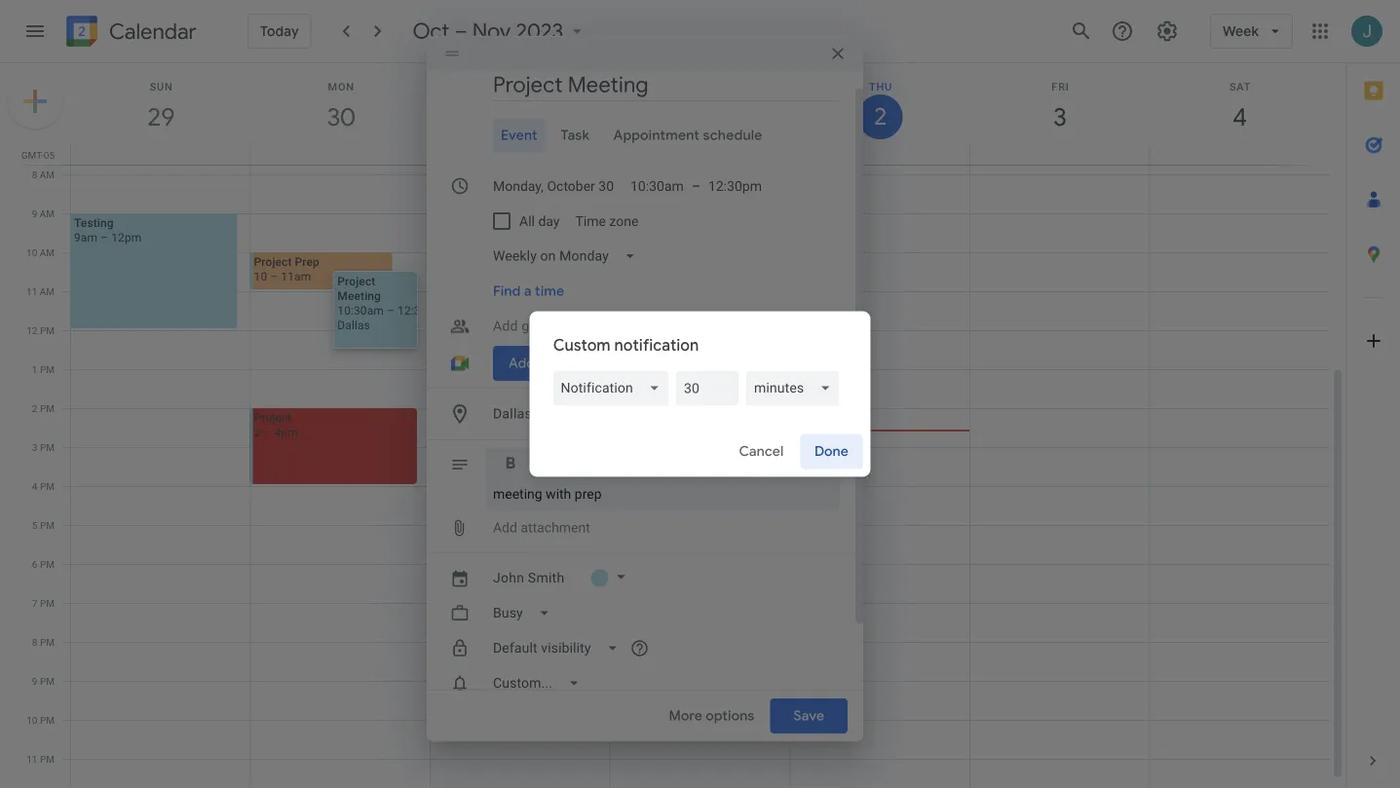 Task type: describe. For each thing, give the bounding box(es) containing it.
calendar heading
[[105, 18, 197, 45]]

8 pm
[[32, 636, 55, 648]]

dallas
[[337, 318, 370, 332]]

all
[[519, 213, 535, 229]]

formatting options toolbar
[[485, 447, 840, 489]]

of
[[664, 147, 675, 161]]

all day
[[519, 213, 560, 229]]

day
[[538, 213, 560, 229]]

today
[[260, 22, 299, 40]]

11 pm
[[27, 753, 55, 765]]

remove formatting image
[[729, 454, 748, 477]]

4 pm
[[32, 480, 55, 492]]

add attachment button
[[485, 510, 598, 545]]

custom
[[553, 335, 611, 355]]

10 for 10 am
[[26, 247, 37, 258]]

Description text field
[[493, 486, 832, 502]]

6 pm
[[32, 558, 55, 570]]

1 vertical spatial project
[[337, 274, 375, 288]]

gmt-
[[21, 149, 44, 161]]

05
[[44, 149, 55, 161]]

9 for 9 am
[[32, 208, 37, 219]]

am for 11 am
[[40, 285, 55, 297]]

task
[[561, 127, 590, 144]]

custom notification
[[553, 335, 699, 355]]

11 for 11 am
[[26, 285, 37, 297]]

calendar element
[[62, 12, 197, 55]]

am for 9 am
[[40, 208, 55, 219]]

oct – nov 2023 button
[[405, 18, 595, 45]]

4
[[32, 480, 37, 492]]

pm for 7 pm
[[40, 597, 55, 609]]

oct – nov 2023
[[413, 18, 564, 45]]

11am
[[281, 269, 311, 283]]

– left the 11am
[[270, 269, 278, 283]]

first day of american indian heritage month button
[[610, 145, 847, 163]]

calendar
[[109, 18, 197, 45]]

10:30am
[[337, 304, 384, 317]]

Minutes in advance for notification number field
[[684, 371, 731, 406]]

numbered list image
[[615, 454, 634, 477]]

Add title text field
[[493, 70, 840, 99]]

time
[[535, 282, 564, 300]]

12
[[27, 324, 37, 336]]

5 cell from the left
[[1149, 145, 1329, 165]]

9 am
[[32, 208, 55, 219]]

smith
[[528, 570, 565, 586]]

3 pm
[[32, 441, 55, 453]]

event
[[501, 127, 538, 144]]

find
[[493, 282, 521, 300]]

11 am
[[26, 285, 55, 297]]

project 2 – 4pm
[[254, 411, 298, 439]]

project for project 2 – 4pm
[[254, 411, 292, 424]]

am for 8 am
[[40, 169, 55, 180]]

9 pm
[[32, 675, 55, 687]]

event button
[[493, 118, 545, 153]]

pm for 3 pm
[[40, 441, 55, 453]]

zone
[[609, 213, 638, 229]]

testing 9am – 12pm
[[74, 216, 142, 244]]

5
[[32, 519, 37, 531]]

pm for 9 pm
[[40, 675, 55, 687]]

pm for 12 pm
[[40, 324, 55, 336]]

4 cell from the left
[[970, 145, 1149, 165]]

10 inside project prep 10 – 11am project meeting 10:30am – 12:30pm dallas
[[254, 269, 267, 283]]

with
[[546, 486, 571, 502]]

time
[[575, 213, 606, 229]]

appointment
[[613, 127, 700, 144]]

meeting with prep
[[493, 486, 602, 502]]

3
[[32, 441, 37, 453]]

today button
[[247, 14, 312, 49]]

4pm
[[274, 425, 298, 439]]

time zone button
[[567, 204, 646, 239]]

prep
[[575, 486, 602, 502]]

time zone
[[575, 213, 638, 229]]



Task type: locate. For each thing, give the bounding box(es) containing it.
underline image
[[571, 454, 590, 477]]

1 9 from the top
[[32, 208, 37, 219]]

pm down 8 pm
[[40, 675, 55, 687]]

0 vertical spatial 10
[[26, 247, 37, 258]]

1 8 from the top
[[32, 169, 37, 180]]

am down 9 am
[[40, 247, 55, 258]]

pm for 8 pm
[[40, 636, 55, 648]]

1 vertical spatial 11
[[27, 753, 37, 765]]

–
[[455, 18, 468, 45], [692, 178, 701, 194], [101, 230, 108, 244], [270, 269, 278, 283], [387, 304, 395, 317], [264, 425, 271, 439]]

– down testing
[[101, 230, 108, 244]]

tab list
[[1347, 63, 1400, 734], [442, 118, 840, 153]]

pm for 6 pm
[[40, 558, 55, 570]]

meeting
[[337, 289, 381, 303]]

am for 10 am
[[40, 247, 55, 258]]

pm right 12
[[40, 324, 55, 336]]

appointment schedule button
[[605, 118, 770, 153]]

– right oct
[[455, 18, 468, 45]]

american
[[678, 147, 728, 161]]

6 pm from the top
[[40, 519, 55, 531]]

8 down 7
[[32, 636, 37, 648]]

schedule
[[703, 127, 762, 144]]

meeting
[[493, 486, 542, 502]]

cancel button
[[730, 428, 792, 475]]

8 for 8 am
[[32, 169, 37, 180]]

nov
[[473, 18, 511, 45]]

7
[[32, 597, 37, 609]]

9 for 9 pm
[[32, 675, 37, 687]]

attachment
[[521, 519, 590, 536]]

0 horizontal spatial tab list
[[442, 118, 840, 153]]

1 vertical spatial 9
[[32, 675, 37, 687]]

insert link image
[[694, 454, 713, 477]]

custom notification dialog
[[530, 311, 870, 477]]

10 up 11 pm at the left of the page
[[27, 714, 37, 726]]

done
[[814, 443, 848, 460]]

2 am from the top
[[40, 208, 55, 219]]

pm down 7 pm
[[40, 636, 55, 648]]

0 vertical spatial 8
[[32, 169, 37, 180]]

2 9 from the top
[[32, 675, 37, 687]]

2 pm from the top
[[40, 363, 55, 375]]

8
[[32, 169, 37, 180], [32, 636, 37, 648]]

0 vertical spatial project
[[254, 255, 292, 268]]

– inside project 2 – 4pm
[[264, 425, 271, 439]]

add
[[493, 519, 517, 536]]

8 down the gmt-
[[32, 169, 37, 180]]

2023
[[516, 18, 564, 45]]

add attachment
[[493, 519, 590, 536]]

john smith
[[493, 570, 565, 586]]

pm right 1
[[40, 363, 55, 375]]

0 vertical spatial 11
[[26, 285, 37, 297]]

project for project prep 10 – 11am project meeting 10:30am – 12:30pm dallas
[[254, 255, 292, 268]]

4 pm from the top
[[40, 441, 55, 453]]

pm down 1 pm
[[40, 402, 55, 414]]

cancel
[[739, 443, 784, 460]]

3 cell from the left
[[790, 145, 970, 165]]

am down 05
[[40, 169, 55, 180]]

row containing halloween
[[62, 145, 1346, 165]]

9 up 10 pm
[[32, 675, 37, 687]]

oct
[[413, 18, 450, 45]]

7 pm from the top
[[40, 558, 55, 570]]

gmt-05
[[21, 149, 55, 161]]

tab list containing event
[[442, 118, 840, 153]]

10
[[26, 247, 37, 258], [254, 269, 267, 283], [27, 714, 37, 726]]

10 up 11 am
[[26, 247, 37, 258]]

10 pm from the top
[[40, 675, 55, 687]]

notification
[[614, 335, 699, 355]]

2 8 from the top
[[32, 636, 37, 648]]

indian
[[731, 147, 763, 161]]

1 pm from the top
[[40, 324, 55, 336]]

11 for 11 pm
[[27, 753, 37, 765]]

1 horizontal spatial tab list
[[1347, 63, 1400, 734]]

pm right 6
[[40, 558, 55, 570]]

– inside testing 9am – 12pm
[[101, 230, 108, 244]]

2 left "4pm"
[[254, 425, 261, 439]]

3 pm from the top
[[40, 402, 55, 414]]

pm down 10 pm
[[40, 753, 55, 765]]

11 down 10 pm
[[27, 753, 37, 765]]

project
[[254, 255, 292, 268], [337, 274, 375, 288], [254, 411, 292, 424]]

5 pm
[[32, 519, 55, 531]]

11
[[26, 285, 37, 297], [27, 753, 37, 765]]

2 vertical spatial project
[[254, 411, 292, 424]]

cell
[[71, 145, 251, 165], [251, 145, 431, 165], [790, 145, 970, 165], [970, 145, 1149, 165], [1149, 145, 1329, 165]]

1 am from the top
[[40, 169, 55, 180]]

appointment schedule
[[613, 127, 762, 144]]

task button
[[553, 118, 598, 153]]

bold image
[[501, 454, 520, 477]]

project inside project 2 – 4pm
[[254, 411, 292, 424]]

9
[[32, 208, 37, 219], [32, 675, 37, 687]]

12 pm from the top
[[40, 753, 55, 765]]

9am
[[74, 230, 98, 244]]

1 horizontal spatial 2
[[254, 425, 261, 439]]

a
[[524, 282, 532, 300]]

row
[[62, 145, 1346, 165]]

grid
[[0, 63, 1346, 788]]

12:30pm
[[398, 304, 444, 317]]

12 pm
[[27, 324, 55, 336]]

pm for 10 pm
[[40, 714, 55, 726]]

pm for 11 pm
[[40, 753, 55, 765]]

1 pm
[[32, 363, 55, 375]]

to element
[[692, 178, 701, 194]]

pm for 4 pm
[[40, 480, 55, 492]]

3 am from the top
[[40, 247, 55, 258]]

project prep 10 – 11am project meeting 10:30am – 12:30pm dallas
[[254, 255, 444, 332]]

project up meeting
[[337, 274, 375, 288]]

1 11 from the top
[[26, 285, 37, 297]]

0 horizontal spatial 2
[[32, 402, 37, 414]]

prep
[[295, 255, 320, 268]]

1
[[32, 363, 37, 375]]

1 vertical spatial 10
[[254, 269, 267, 283]]

testing
[[74, 216, 114, 229]]

0 vertical spatial 2
[[32, 402, 37, 414]]

2
[[32, 402, 37, 414], [254, 425, 261, 439]]

2 up 3
[[32, 402, 37, 414]]

am
[[40, 169, 55, 180], [40, 208, 55, 219], [40, 247, 55, 258], [40, 285, 55, 297]]

john
[[493, 570, 524, 586]]

2 cell from the left
[[251, 145, 431, 165]]

10 am
[[26, 247, 55, 258]]

first day of american indian heritage month
[[615, 147, 847, 161]]

1 vertical spatial 8
[[32, 636, 37, 648]]

am down 8 am
[[40, 208, 55, 219]]

pm for 2 pm
[[40, 402, 55, 414]]

8 for 8 pm
[[32, 636, 37, 648]]

2 vertical spatial 10
[[27, 714, 37, 726]]

8 pm from the top
[[40, 597, 55, 609]]

bulleted list image
[[650, 454, 669, 477]]

am up 12 pm at the top left
[[40, 285, 55, 297]]

5 pm from the top
[[40, 480, 55, 492]]

2 11 from the top
[[27, 753, 37, 765]]

9 up '10 am'
[[32, 208, 37, 219]]

0 vertical spatial 9
[[32, 208, 37, 219]]

7 pm
[[32, 597, 55, 609]]

2 pm
[[32, 402, 55, 414]]

12pm
[[111, 230, 142, 244]]

2 inside project 2 – 4pm
[[254, 425, 261, 439]]

grid containing halloween
[[0, 63, 1346, 788]]

1 vertical spatial 2
[[254, 425, 261, 439]]

pm for 5 pm
[[40, 519, 55, 531]]

pm right 3
[[40, 441, 55, 453]]

10 for 10 pm
[[27, 714, 37, 726]]

pm right 7
[[40, 597, 55, 609]]

pm right 5
[[40, 519, 55, 531]]

month
[[813, 147, 847, 161]]

9 pm from the top
[[40, 636, 55, 648]]

done button
[[800, 428, 863, 475]]

1 cell from the left
[[71, 145, 251, 165]]

day
[[641, 147, 661, 161]]

find a time
[[493, 282, 564, 300]]

pm down 9 pm
[[40, 714, 55, 726]]

find a time button
[[485, 274, 572, 309]]

halloween
[[435, 147, 490, 161]]

6
[[32, 558, 37, 570]]

10 left the 11am
[[254, 269, 267, 283]]

8 am
[[32, 169, 55, 180]]

– left "4pm"
[[264, 425, 271, 439]]

10 pm
[[27, 714, 55, 726]]

project up the 11am
[[254, 255, 292, 268]]

4 am from the top
[[40, 285, 55, 297]]

– right 10:30am
[[387, 304, 395, 317]]

first
[[615, 147, 639, 161]]

heritage
[[766, 147, 811, 161]]

pm for 1 pm
[[40, 363, 55, 375]]

pm
[[40, 324, 55, 336], [40, 363, 55, 375], [40, 402, 55, 414], [40, 441, 55, 453], [40, 480, 55, 492], [40, 519, 55, 531], [40, 558, 55, 570], [40, 597, 55, 609], [40, 636, 55, 648], [40, 675, 55, 687], [40, 714, 55, 726], [40, 753, 55, 765]]

halloween button
[[431, 145, 599, 163]]

None field
[[553, 371, 676, 406], [746, 371, 847, 406], [553, 371, 676, 406], [746, 371, 847, 406]]

11 up 12
[[26, 285, 37, 297]]

11 pm from the top
[[40, 714, 55, 726]]

project up "4pm"
[[254, 411, 292, 424]]

30 minutes before element
[[553, 371, 847, 406]]

– down the american on the top of the page
[[692, 178, 701, 194]]

pm right the 4
[[40, 480, 55, 492]]

italic image
[[536, 454, 555, 477]]



Task type: vqa. For each thing, say whether or not it's contained in the screenshot.
PM for 7 PM
yes



